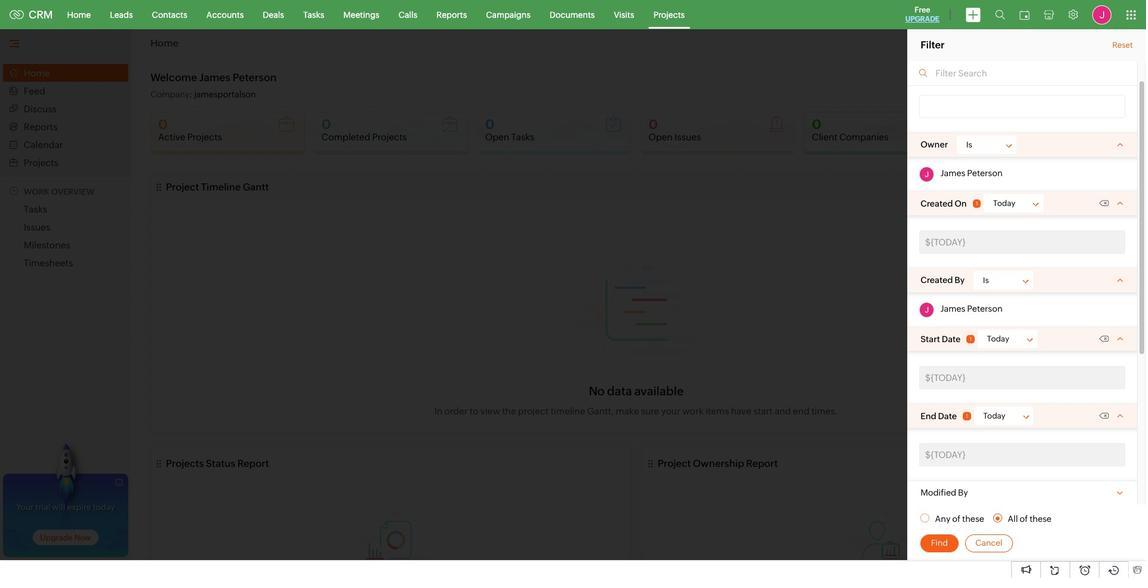 Task type: vqa. For each thing, say whether or not it's contained in the screenshot.
first online store from the bottom of the row group containing Christopher Maclead (Sample)
no



Task type: locate. For each thing, give the bounding box(es) containing it.
documents
[[550, 10, 595, 19]]

free upgrade
[[906, 5, 940, 23]]

deals
[[263, 10, 284, 19]]

projects
[[654, 10, 685, 19]]

home
[[67, 10, 91, 19]]

crm link
[[10, 8, 53, 21]]

tasks link
[[294, 0, 334, 29]]

search element
[[988, 0, 1013, 29]]

documents link
[[540, 0, 605, 29]]

calendar image
[[1020, 10, 1030, 19]]

crm
[[29, 8, 53, 21]]

visits
[[614, 10, 635, 19]]

contacts
[[152, 10, 187, 19]]

profile element
[[1086, 0, 1119, 29]]

contacts link
[[142, 0, 197, 29]]

create menu image
[[966, 7, 981, 22]]

reports link
[[427, 0, 477, 29]]

meetings
[[344, 10, 380, 19]]

campaigns
[[486, 10, 531, 19]]



Task type: describe. For each thing, give the bounding box(es) containing it.
home link
[[58, 0, 100, 29]]

leads link
[[100, 0, 142, 29]]

create menu element
[[959, 0, 988, 29]]

profile image
[[1093, 5, 1112, 24]]

upgrade
[[906, 15, 940, 23]]

projects link
[[644, 0, 695, 29]]

tasks
[[303, 10, 324, 19]]

accounts
[[207, 10, 244, 19]]

visits link
[[605, 0, 644, 29]]

calls
[[399, 10, 418, 19]]

accounts link
[[197, 0, 253, 29]]

reports
[[437, 10, 467, 19]]

calls link
[[389, 0, 427, 29]]

search image
[[995, 10, 1006, 20]]

leads
[[110, 10, 133, 19]]

campaigns link
[[477, 0, 540, 29]]

deals link
[[253, 0, 294, 29]]

meetings link
[[334, 0, 389, 29]]

free
[[915, 5, 931, 14]]



